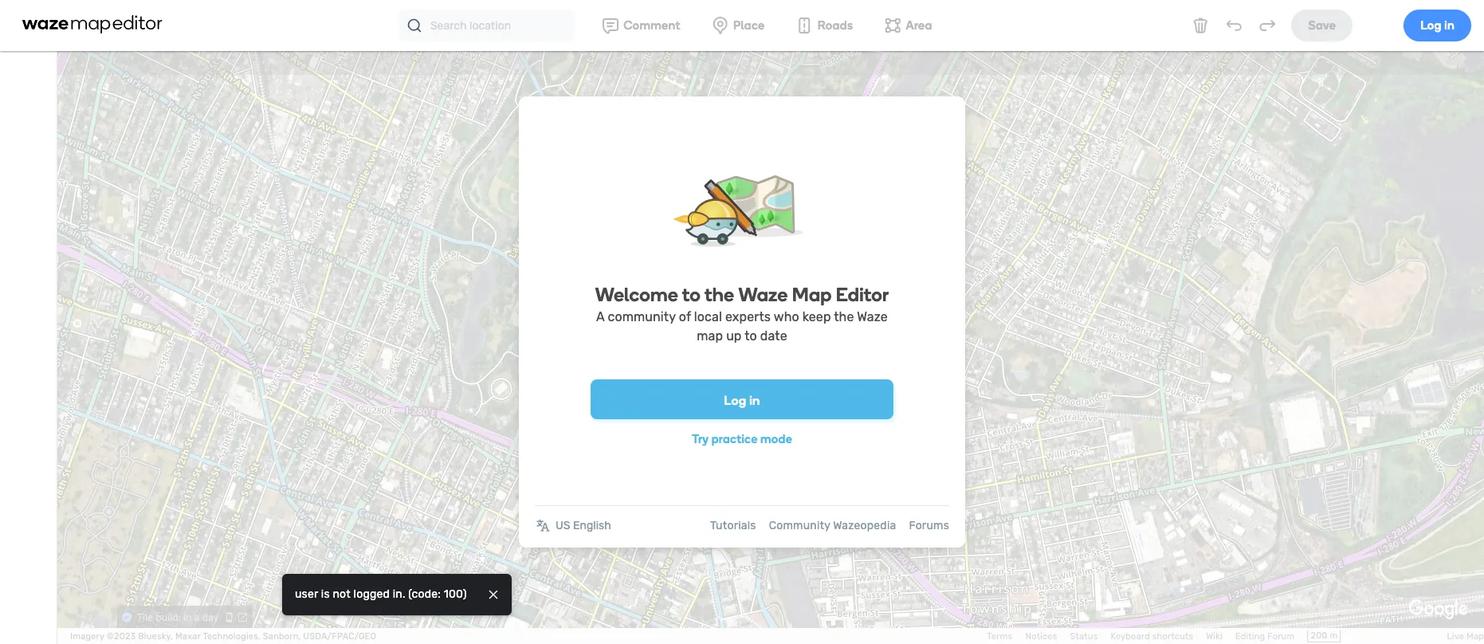 Task type: locate. For each thing, give the bounding box(es) containing it.
log
[[724, 393, 747, 408]]

the right keep
[[834, 309, 854, 325]]

1 vertical spatial waze
[[857, 309, 888, 325]]

1 horizontal spatial waze
[[857, 309, 888, 325]]

local
[[694, 309, 722, 325]]

practice
[[712, 432, 758, 446]]

waze up experts
[[739, 283, 788, 306]]

date
[[760, 328, 788, 344]]

to right up
[[745, 328, 757, 344]]

0 horizontal spatial the
[[705, 283, 734, 306]]

to
[[682, 283, 701, 306], [745, 328, 757, 344]]

1 horizontal spatial the
[[834, 309, 854, 325]]

experts
[[726, 309, 771, 325]]

1 vertical spatial the
[[834, 309, 854, 325]]

0 horizontal spatial to
[[682, 283, 701, 306]]

to up of
[[682, 283, 701, 306]]

the
[[705, 283, 734, 306], [834, 309, 854, 325]]

editor
[[836, 283, 889, 306]]

0 vertical spatial waze
[[739, 283, 788, 306]]

waze
[[739, 283, 788, 306], [857, 309, 888, 325]]

0 vertical spatial to
[[682, 283, 701, 306]]

1 horizontal spatial to
[[745, 328, 757, 344]]

log in
[[724, 393, 760, 408]]

tutorials
[[710, 519, 756, 533]]

of
[[679, 309, 691, 325]]

forums
[[909, 519, 950, 533]]

the up local
[[705, 283, 734, 306]]

waze down "editor"
[[857, 309, 888, 325]]

community
[[608, 309, 676, 325]]

try practice mode
[[692, 432, 793, 446]]

community
[[769, 519, 831, 533]]



Task type: vqa. For each thing, say whether or not it's contained in the screenshot.
the log in Link at the bottom of the page
yes



Task type: describe. For each thing, give the bounding box(es) containing it.
map
[[697, 328, 723, 344]]

log in link
[[591, 380, 894, 419]]

who
[[774, 309, 800, 325]]

wazeopedia
[[833, 519, 896, 533]]

forums link
[[909, 519, 950, 533]]

1 vertical spatial to
[[745, 328, 757, 344]]

tutorials link
[[710, 519, 756, 533]]

try practice mode link
[[692, 432, 793, 446]]

welcome to the waze map editor a community of local experts who keep the waze map up to date
[[595, 283, 889, 344]]

community wazeopedia
[[769, 519, 896, 533]]

keep
[[803, 309, 831, 325]]

community wazeopedia link
[[769, 519, 896, 533]]

welcome
[[595, 283, 678, 306]]

mode
[[761, 432, 793, 446]]

map
[[792, 283, 832, 306]]

0 vertical spatial the
[[705, 283, 734, 306]]

up
[[726, 328, 742, 344]]

try
[[692, 432, 709, 446]]

0 horizontal spatial waze
[[739, 283, 788, 306]]

in
[[750, 393, 760, 408]]

a
[[596, 309, 605, 325]]



